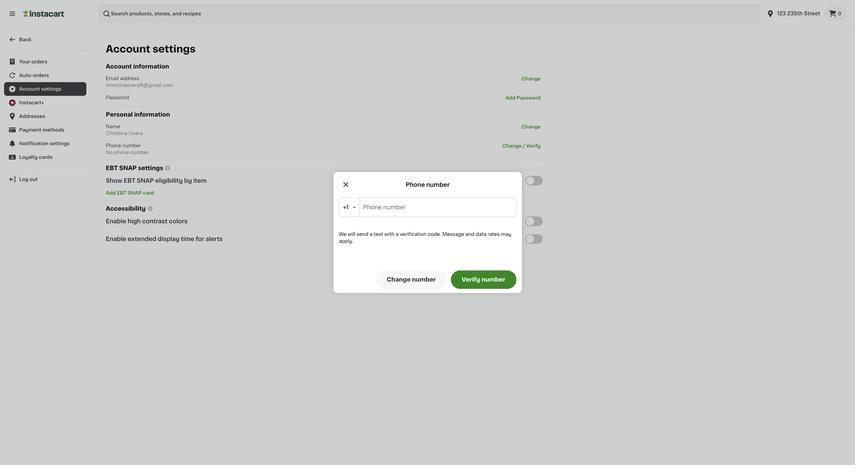 Task type: locate. For each thing, give the bounding box(es) containing it.
loyalty cards link
[[4, 151, 86, 164]]

1 horizontal spatial add
[[506, 96, 516, 100]]

1 vertical spatial account
[[106, 64, 132, 69]]

phone inside dialog
[[406, 183, 425, 188]]

accessibility
[[106, 206, 146, 212]]

phone number
[[406, 183, 450, 188]]

account
[[106, 44, 150, 54], [106, 64, 132, 69], [19, 87, 40, 92]]

2 enable from the top
[[106, 237, 126, 242]]

time
[[181, 237, 194, 242]]

name christina overa
[[106, 124, 143, 136]]

2 vertical spatial account
[[19, 87, 40, 92]]

out
[[30, 177, 38, 182]]

phone
[[106, 144, 121, 148], [406, 183, 425, 188]]

orders up auto-orders
[[31, 59, 47, 64]]

enable left extended
[[106, 237, 126, 242]]

1 horizontal spatial a
[[396, 233, 399, 237]]

number
[[122, 144, 141, 148], [131, 150, 149, 155], [427, 183, 450, 188], [412, 278, 436, 283], [482, 278, 506, 283]]

verification
[[400, 233, 427, 237]]

number inside change number button
[[412, 278, 436, 283]]

back
[[19, 37, 31, 42]]

your
[[19, 59, 30, 64]]

snap left card
[[128, 191, 142, 196]]

0 horizontal spatial password
[[106, 95, 129, 100]]

1 vertical spatial orders
[[33, 73, 49, 78]]

verify
[[526, 144, 541, 149], [462, 278, 480, 283]]

0 horizontal spatial verify
[[462, 278, 480, 283]]

0 vertical spatial account settings
[[106, 44, 196, 54]]

1 vertical spatial verify
[[462, 278, 480, 283]]

change button up '/'
[[520, 123, 543, 131]]

change inside button
[[387, 278, 411, 283]]

number inside verify number button
[[482, 278, 506, 283]]

log
[[19, 177, 28, 182]]

data
[[476, 233, 487, 237]]

phone
[[114, 150, 129, 155]]

display
[[158, 237, 180, 242]]

information up overa
[[134, 112, 170, 118]]

verify number
[[462, 278, 506, 283]]

code.
[[428, 233, 441, 237]]

0 vertical spatial phone
[[106, 144, 121, 148]]

/
[[523, 144, 525, 149]]

+1
[[343, 205, 349, 210]]

1 change button from the top
[[520, 75, 543, 83]]

send
[[357, 233, 369, 237]]

0 horizontal spatial phone
[[106, 144, 121, 148]]

log out
[[19, 177, 38, 182]]

1 horizontal spatial password
[[517, 96, 541, 100]]

overa
[[129, 131, 143, 136]]

phone up phone number phone field
[[406, 183, 425, 188]]

enable
[[106, 219, 126, 225], [106, 237, 126, 242]]

1 vertical spatial account settings
[[19, 87, 61, 92]]

add for add ebt snap card
[[106, 191, 116, 196]]

2 change button from the top
[[520, 123, 543, 131]]

email
[[106, 76, 119, 81]]

phone up no
[[106, 144, 121, 148]]

add
[[506, 96, 516, 100], [106, 191, 116, 196]]

colors
[[169, 219, 188, 225]]

1 horizontal spatial phone
[[406, 183, 425, 188]]

change button up "add password"
[[520, 75, 543, 83]]

orders
[[31, 59, 47, 64], [33, 73, 49, 78]]

orders inside auto-orders link
[[33, 73, 49, 78]]

card
[[143, 191, 154, 196]]

account up instacart+
[[19, 87, 40, 92]]

1 vertical spatial information
[[134, 112, 170, 118]]

verify inside button
[[462, 278, 480, 283]]

2 vertical spatial snap
[[128, 191, 142, 196]]

information
[[133, 64, 169, 69], [134, 112, 170, 118]]

verify inside button
[[526, 144, 541, 149]]

change button
[[520, 75, 543, 83], [520, 123, 543, 131]]

ebt up add ebt snap card link
[[124, 178, 135, 184]]

1 enable from the top
[[106, 219, 126, 225]]

number for phone number
[[427, 183, 450, 188]]

phone for phone number
[[406, 183, 425, 188]]

orders down your orders link
[[33, 73, 49, 78]]

1 vertical spatial enable
[[106, 237, 126, 242]]

change for change number
[[387, 278, 411, 283]]

snap for add ebt snap card
[[128, 191, 142, 196]]

a right the with at the left
[[396, 233, 399, 237]]

1 horizontal spatial account settings
[[106, 44, 196, 54]]

1 vertical spatial snap
[[137, 178, 154, 184]]

0 vertical spatial change button
[[520, 75, 543, 83]]

password
[[106, 95, 129, 100], [517, 96, 541, 100]]

1 vertical spatial ebt
[[124, 178, 135, 184]]

instacart logo image
[[23, 10, 64, 18]]

0 vertical spatial add
[[506, 96, 516, 100]]

1 vertical spatial change button
[[520, 123, 543, 131]]

enable for enable high contrast colors
[[106, 219, 126, 225]]

ebt up show
[[106, 166, 118, 171]]

snap down phone
[[119, 166, 137, 171]]

phone inside phone number no phone number
[[106, 144, 121, 148]]

0 vertical spatial enable
[[106, 219, 126, 225]]

1 vertical spatial add
[[106, 191, 116, 196]]

account settings
[[106, 44, 196, 54], [19, 87, 61, 92]]

information up email address christinaovera9@gmail.com
[[133, 64, 169, 69]]

account settings up account information
[[106, 44, 196, 54]]

number for verify number
[[482, 278, 506, 283]]

show
[[106, 178, 122, 184]]

payment methods
[[19, 128, 64, 133]]

a left text
[[370, 233, 373, 237]]

number for change number
[[412, 278, 436, 283]]

phone number dialog
[[334, 172, 522, 294]]

settings
[[153, 44, 196, 54], [41, 87, 61, 92], [50, 141, 70, 146], [138, 166, 163, 171]]

payment methods link
[[4, 123, 86, 137]]

add ebt snap card
[[106, 191, 154, 196]]

add inside button
[[506, 96, 516, 100]]

0 vertical spatial verify
[[526, 144, 541, 149]]

snap up card
[[137, 178, 154, 184]]

account up email in the left of the page
[[106, 64, 132, 69]]

enable down accessibility
[[106, 219, 126, 225]]

by
[[184, 178, 192, 184]]

ebt
[[106, 166, 118, 171], [124, 178, 135, 184], [117, 191, 127, 196]]

notification settings link
[[4, 137, 86, 151]]

a
[[370, 233, 373, 237], [396, 233, 399, 237]]

0 vertical spatial orders
[[31, 59, 47, 64]]

change number
[[387, 278, 436, 283]]

0 horizontal spatial a
[[370, 233, 373, 237]]

snap
[[119, 166, 137, 171], [137, 178, 154, 184], [128, 191, 142, 196]]

personal
[[106, 112, 133, 118]]

2 vertical spatial ebt
[[117, 191, 127, 196]]

message
[[443, 233, 465, 237]]

account up account information
[[106, 44, 150, 54]]

change for change / verify
[[503, 144, 522, 149]]

1 horizontal spatial verify
[[526, 144, 541, 149]]

0 button
[[825, 7, 847, 20]]

for
[[196, 237, 204, 242]]

0 horizontal spatial account settings
[[19, 87, 61, 92]]

1 vertical spatial phone
[[406, 183, 425, 188]]

auto-orders link
[[4, 69, 86, 82]]

2 a from the left
[[396, 233, 399, 237]]

your orders link
[[4, 55, 86, 69]]

verify number button
[[451, 271, 517, 290]]

0 vertical spatial information
[[133, 64, 169, 69]]

ebt down show
[[117, 191, 127, 196]]

change
[[522, 77, 541, 81], [522, 125, 541, 130], [503, 144, 522, 149], [387, 278, 411, 283]]

your orders
[[19, 59, 47, 64]]

name
[[106, 124, 120, 129]]

0 horizontal spatial add
[[106, 191, 116, 196]]

account settings up instacart+ link
[[19, 87, 61, 92]]

add ebt snap card link
[[106, 191, 154, 196]]

alerts
[[206, 237, 223, 242]]

cards
[[39, 155, 53, 160]]

orders inside your orders link
[[31, 59, 47, 64]]



Task type: vqa. For each thing, say whether or not it's contained in the screenshot.
+1
yes



Task type: describe. For each thing, give the bounding box(es) containing it.
log out link
[[4, 173, 86, 186]]

ebt for add
[[117, 191, 127, 196]]

change button for account information
[[520, 75, 543, 83]]

christina
[[106, 131, 127, 136]]

number for phone number no phone number
[[122, 144, 141, 148]]

change for change button related to personal information
[[522, 125, 541, 130]]

orders for auto-orders
[[33, 73, 49, 78]]

item
[[193, 178, 207, 184]]

we will send a text with a verification code. message and data rates may apply.
[[339, 233, 512, 244]]

eligibility
[[155, 178, 183, 184]]

add for add password
[[506, 96, 516, 100]]

orders for your orders
[[31, 59, 47, 64]]

snap for show ebt snap eligibility by item
[[137, 178, 154, 184]]

auto-
[[19, 73, 33, 78]]

enable extended display time for alerts
[[106, 237, 223, 242]]

extended
[[128, 237, 156, 242]]

loyalty
[[19, 155, 38, 160]]

add password
[[506, 96, 541, 100]]

ebt for show
[[124, 178, 135, 184]]

show ebt snap eligibility by item
[[106, 178, 207, 184]]

christinaovera9@gmail.com
[[106, 83, 173, 88]]

password inside add password button
[[517, 96, 541, 100]]

0
[[839, 11, 842, 16]]

change / verify
[[503, 144, 541, 149]]

phone for phone number no phone number
[[106, 144, 121, 148]]

methods
[[42, 128, 64, 133]]

account information
[[106, 64, 169, 69]]

and
[[466, 233, 475, 237]]

Select a country button
[[339, 198, 359, 217]]

notification settings
[[19, 141, 70, 146]]

enable for enable extended display time for alerts
[[106, 237, 126, 242]]

payment
[[19, 128, 41, 133]]

change for account information change button
[[522, 77, 541, 81]]

ebt snap settings
[[106, 166, 163, 171]]

account settings link
[[4, 82, 86, 96]]

will
[[348, 233, 356, 237]]

enable high contrast colors
[[106, 219, 188, 225]]

1 a from the left
[[370, 233, 373, 237]]

instacart+
[[19, 100, 44, 105]]

rates
[[488, 233, 500, 237]]

Phone number telephone field
[[359, 198, 517, 217]]

information for personal information
[[134, 112, 170, 118]]

addresses link
[[4, 110, 86, 123]]

may
[[501, 233, 512, 237]]

add password button
[[504, 94, 543, 102]]

loyalty cards
[[19, 155, 53, 160]]

no
[[106, 150, 113, 155]]

apply.
[[339, 239, 354, 244]]

email address christinaovera9@gmail.com
[[106, 76, 173, 88]]

change number button
[[376, 271, 447, 290]]

addresses
[[19, 114, 45, 119]]

notification
[[19, 141, 48, 146]]

0 vertical spatial snap
[[119, 166, 137, 171]]

instacart+ link
[[4, 96, 86, 110]]

address
[[120, 76, 139, 81]]

personal information
[[106, 112, 170, 118]]

we
[[339, 233, 347, 237]]

with
[[385, 233, 395, 237]]

text
[[374, 233, 383, 237]]

information for account information
[[133, 64, 169, 69]]

high
[[128, 219, 141, 225]]

phone number no phone number
[[106, 144, 149, 155]]

back link
[[4, 33, 86, 46]]

change button for personal information
[[520, 123, 543, 131]]

auto-orders
[[19, 73, 49, 78]]

0 vertical spatial account
[[106, 44, 150, 54]]

contrast
[[142, 219, 168, 225]]

0 vertical spatial ebt
[[106, 166, 118, 171]]

change / verify button
[[501, 143, 543, 150]]



